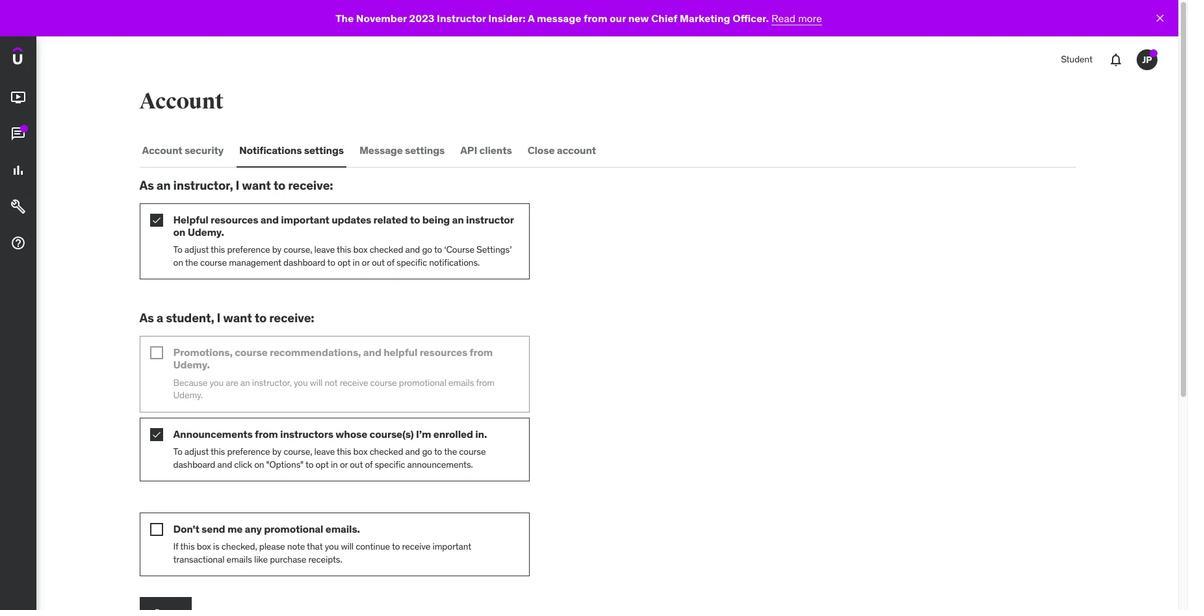 Task type: vqa. For each thing, say whether or not it's contained in the screenshot.
rightmost Trading
no



Task type: locate. For each thing, give the bounding box(es) containing it.
1 medium image from the top
[[10, 90, 26, 105]]

2 medium image from the top
[[10, 163, 26, 178]]

2 vertical spatial small image
[[150, 524, 163, 537]]

1 vertical spatial out
[[350, 459, 363, 471]]

resources down the as an instructor, i want to receive:
[[211, 213, 259, 226]]

2 as from the top
[[140, 310, 154, 326]]

of
[[387, 257, 395, 268], [365, 459, 373, 471]]

as
[[140, 178, 154, 193], [140, 310, 154, 326]]

promotional inside promotions, course recommendations, and helpful resources from udemy. because you are an instructor, you will not receive course promotional emails from udemy.
[[399, 377, 447, 389]]

1 vertical spatial to
[[173, 446, 182, 458]]

an
[[157, 178, 171, 193], [452, 213, 464, 226], [240, 377, 250, 389]]

close account button
[[525, 135, 599, 167]]

read
[[772, 12, 796, 25]]

1 vertical spatial emails
[[227, 554, 252, 566]]

2 horizontal spatial you
[[325, 541, 339, 553]]

adjust inside announcements from instructors whose course(s) i'm enrolled in. to adjust this preference by course, leave this box checked and go to the  course dashboard and click on "options" to opt in or out of specific announcements.
[[185, 446, 209, 458]]

leave down "instructors" on the bottom of the page
[[315, 446, 335, 458]]

account inside button
[[142, 144, 182, 157]]

1 horizontal spatial emails
[[449, 377, 474, 389]]

0 horizontal spatial important
[[281, 213, 330, 226]]

adjust down announcements on the left bottom
[[185, 446, 209, 458]]

1 checked from the top
[[370, 244, 403, 256]]

adjust
[[185, 244, 209, 256], [185, 446, 209, 458]]

1 adjust from the top
[[185, 244, 209, 256]]

go down i'm
[[422, 446, 433, 458]]

opt
[[338, 257, 351, 268], [316, 459, 329, 471]]

as down 'account security' button
[[140, 178, 154, 193]]

2 vertical spatial medium image
[[10, 236, 26, 251]]

1 vertical spatial preference
[[227, 446, 270, 458]]

new
[[629, 12, 649, 25]]

from
[[584, 12, 608, 25], [470, 346, 493, 359], [476, 377, 495, 389], [255, 428, 278, 441]]

go
[[422, 244, 433, 256], [422, 446, 433, 458]]

out
[[372, 257, 385, 268], [350, 459, 363, 471]]

to left being
[[410, 213, 420, 226]]

1 horizontal spatial receive
[[402, 541, 431, 553]]

receipts.
[[309, 554, 342, 566]]

box down "updates"
[[354, 244, 368, 256]]

of inside announcements from instructors whose course(s) i'm enrolled in. to adjust this preference by course, leave this box checked and go to the  course dashboard and click on "options" to opt in or out of specific announcements.
[[365, 459, 373, 471]]

2 small image from the top
[[150, 428, 163, 441]]

instructor
[[466, 213, 514, 226]]

specific left notifications.
[[397, 257, 427, 268]]

want down notifications
[[242, 178, 271, 193]]

preference up click on the bottom left
[[227, 446, 270, 458]]

want
[[242, 178, 271, 193], [223, 310, 252, 326]]

0 vertical spatial go
[[422, 244, 433, 256]]

checked down course(s)
[[370, 446, 403, 458]]

opt down "updates"
[[338, 257, 351, 268]]

leave down "updates"
[[315, 244, 335, 256]]

1 horizontal spatial instructor,
[[252, 377, 292, 389]]

settings right notifications
[[304, 144, 344, 157]]

0 horizontal spatial an
[[157, 178, 171, 193]]

0 horizontal spatial will
[[310, 377, 323, 389]]

of down related
[[387, 257, 395, 268]]

medium image
[[10, 90, 26, 105], [10, 199, 26, 215], [10, 236, 26, 251]]

preference inside announcements from instructors whose course(s) i'm enrolled in. to adjust this preference by course, leave this box checked and go to the  course dashboard and click on "options" to opt in or out of specific announcements.
[[227, 446, 270, 458]]

box inside don't send me any promotional emails. if this box is checked, please note that you will continue to receive important transactional emails like purchase receipts.
[[197, 541, 211, 553]]

1 vertical spatial promotional
[[264, 523, 324, 536]]

1 horizontal spatial the
[[444, 446, 457, 458]]

receive inside promotions, course recommendations, and helpful resources from udemy. because you are an instructor, you will not receive course promotional emails from udemy.
[[340, 377, 368, 389]]

adjust down helpful
[[185, 244, 209, 256]]

continue
[[356, 541, 390, 553]]

promotional up note
[[264, 523, 324, 536]]

in.
[[476, 428, 487, 441]]

0 vertical spatial as
[[140, 178, 154, 193]]

1 horizontal spatial i
[[236, 178, 240, 193]]

out inside announcements from instructors whose course(s) i'm enrolled in. to adjust this preference by course, leave this box checked and go to the  course dashboard and click on "options" to opt in or out of specific announcements.
[[350, 459, 363, 471]]

and down i'm
[[406, 446, 420, 458]]

0 vertical spatial resources
[[211, 213, 259, 226]]

1 horizontal spatial opt
[[338, 257, 351, 268]]

receive right continue
[[402, 541, 431, 553]]

1 vertical spatial box
[[354, 446, 368, 458]]

account left security
[[142, 144, 182, 157]]

promotions, course recommendations, and helpful resources from udemy. because you are an instructor, you will not receive course promotional emails from udemy.
[[173, 346, 495, 401]]

1 vertical spatial udemy.
[[173, 359, 210, 372]]

settings right message
[[405, 144, 445, 157]]

leave
[[315, 244, 335, 256], [315, 446, 335, 458]]

important inside don't send me any promotional emails. if this box is checked, please note that you will continue to receive important transactional emails like purchase receipts.
[[433, 541, 472, 553]]

0 vertical spatial out
[[372, 257, 385, 268]]

dashboard right management
[[284, 257, 326, 268]]

2 leave from the top
[[315, 446, 335, 458]]

1 vertical spatial medium image
[[10, 163, 26, 178]]

you up receipts.
[[325, 541, 339, 553]]

2 go from the top
[[422, 446, 433, 458]]

i
[[236, 178, 240, 193], [217, 310, 221, 326]]

i down notifications
[[236, 178, 240, 193]]

course down in.
[[459, 446, 486, 458]]

1 vertical spatial important
[[433, 541, 472, 553]]

clients
[[480, 144, 512, 157]]

you inside don't send me any promotional emails. if this box is checked, please note that you will continue to receive important transactional emails like purchase receipts.
[[325, 541, 339, 553]]

1 horizontal spatial in
[[353, 257, 360, 268]]

emails up enrolled
[[449, 377, 474, 389]]

receive: up recommendations,
[[269, 310, 315, 326]]

don't
[[173, 523, 199, 536]]

the
[[185, 257, 198, 268], [444, 446, 457, 458]]

or down whose
[[340, 459, 348, 471]]

note
[[287, 541, 305, 553]]

0 vertical spatial emails
[[449, 377, 474, 389]]

0 vertical spatial opt
[[338, 257, 351, 268]]

settings inside button
[[304, 144, 344, 157]]

1 preference from the top
[[227, 244, 270, 256]]

1 horizontal spatial settings
[[405, 144, 445, 157]]

instructor, down security
[[173, 178, 233, 193]]

course inside helpful resources and important updates related to being an instructor on udemy. to adjust this preference by course, leave this box checked and go to 'course settings' on the course management dashboard to opt in or out of specific notifications.
[[200, 257, 227, 268]]

0 vertical spatial or
[[362, 257, 370, 268]]

account for account
[[140, 88, 224, 115]]

box inside announcements from instructors whose course(s) i'm enrolled in. to adjust this preference by course, leave this box checked and go to the  course dashboard and click on "options" to opt in or out of specific announcements.
[[354, 446, 368, 458]]

udemy.
[[188, 226, 224, 239], [173, 359, 210, 372], [173, 390, 203, 401]]

account
[[140, 88, 224, 115], [142, 144, 182, 157]]

0 vertical spatial an
[[157, 178, 171, 193]]

opt inside announcements from instructors whose course(s) i'm enrolled in. to adjust this preference by course, leave this box checked and go to the  course dashboard and click on "options" to opt in or out of specific announcements.
[[316, 459, 329, 471]]

an right are
[[240, 377, 250, 389]]

and down related
[[406, 244, 420, 256]]

"options"
[[266, 459, 304, 471]]

box down whose
[[354, 446, 368, 458]]

0 horizontal spatial in
[[331, 459, 338, 471]]

instructor,
[[173, 178, 233, 193], [252, 377, 292, 389]]

out down whose
[[350, 459, 363, 471]]

0 horizontal spatial the
[[185, 257, 198, 268]]

resources
[[211, 213, 259, 226], [420, 346, 468, 359]]

1 by from the top
[[272, 244, 282, 256]]

instructor, right are
[[252, 377, 292, 389]]

1 vertical spatial by
[[272, 446, 282, 458]]

to down "updates"
[[328, 257, 336, 268]]

being
[[423, 213, 450, 226]]

promotional inside don't send me any promotional emails. if this box is checked, please note that you will continue to receive important transactional emails like purchase receipts.
[[264, 523, 324, 536]]

by
[[272, 244, 282, 256], [272, 446, 282, 458]]

the down helpful
[[185, 257, 198, 268]]

1 vertical spatial want
[[223, 310, 252, 326]]

1 vertical spatial specific
[[375, 459, 405, 471]]

as for as a student, i want to receive:
[[140, 310, 154, 326]]

0 horizontal spatial or
[[340, 459, 348, 471]]

udemy. down because
[[173, 390, 203, 401]]

2 adjust from the top
[[185, 446, 209, 458]]

notifications settings button
[[237, 135, 347, 167]]

security
[[185, 144, 224, 157]]

of down whose
[[365, 459, 373, 471]]

notifications.
[[429, 257, 480, 268]]

2 vertical spatial an
[[240, 377, 250, 389]]

1 vertical spatial checked
[[370, 446, 403, 458]]

0 horizontal spatial dashboard
[[173, 459, 215, 471]]

0 horizontal spatial resources
[[211, 213, 259, 226]]

1 horizontal spatial out
[[372, 257, 385, 268]]

2 settings from the left
[[405, 144, 445, 157]]

course
[[200, 257, 227, 268], [235, 346, 268, 359], [370, 377, 397, 389], [459, 446, 486, 458]]

promotional
[[399, 377, 447, 389], [264, 523, 324, 536]]

go inside announcements from instructors whose course(s) i'm enrolled in. to adjust this preference by course, leave this box checked and go to the  course dashboard and click on "options" to opt in or out of specific announcements.
[[422, 446, 433, 458]]

1 horizontal spatial resources
[[420, 346, 468, 359]]

0 vertical spatial instructor,
[[173, 178, 233, 193]]

1 vertical spatial receive:
[[269, 310, 315, 326]]

1 vertical spatial on
[[173, 257, 183, 268]]

checked
[[370, 244, 403, 256], [370, 446, 403, 458]]

1 horizontal spatial promotional
[[399, 377, 447, 389]]

1 go from the top
[[422, 244, 433, 256]]

2 vertical spatial on
[[254, 459, 264, 471]]

1 small image from the top
[[150, 214, 163, 227]]

box inside helpful resources and important updates related to being an instructor on udemy. to adjust this preference by course, leave this box checked and go to 'course settings' on the course management dashboard to opt in or out of specific notifications.
[[354, 244, 368, 256]]

settings for notifications settings
[[304, 144, 344, 157]]

2 checked from the top
[[370, 446, 403, 458]]

emails.
[[326, 523, 360, 536]]

message settings button
[[357, 135, 448, 167]]

1 vertical spatial leave
[[315, 446, 335, 458]]

want for instructor,
[[242, 178, 271, 193]]

or down "updates"
[[362, 257, 370, 268]]

1 medium image from the top
[[10, 126, 26, 142]]

settings for message settings
[[405, 144, 445, 157]]

to down helpful
[[173, 244, 182, 256]]

1 vertical spatial dashboard
[[173, 459, 215, 471]]

in
[[353, 257, 360, 268], [331, 459, 338, 471]]

0 vertical spatial by
[[272, 244, 282, 256]]

0 vertical spatial dashboard
[[284, 257, 326, 268]]

dashboard down announcements on the left bottom
[[173, 459, 215, 471]]

jp link
[[1132, 44, 1164, 75]]

in down whose
[[331, 459, 338, 471]]

preference up management
[[227, 244, 270, 256]]

course,
[[284, 244, 312, 256], [284, 446, 312, 458]]

will
[[310, 377, 323, 389], [341, 541, 354, 553]]

specific
[[397, 257, 427, 268], [375, 459, 405, 471]]

settings
[[304, 144, 344, 157], [405, 144, 445, 157]]

2 preference from the top
[[227, 446, 270, 458]]

2 by from the top
[[272, 446, 282, 458]]

i right student,
[[217, 310, 221, 326]]

1 vertical spatial in
[[331, 459, 338, 471]]

0 horizontal spatial i
[[217, 310, 221, 326]]

api
[[461, 144, 478, 157]]

0 vertical spatial receive
[[340, 377, 368, 389]]

preference inside helpful resources and important updates related to being an instructor on udemy. to adjust this preference by course, leave this box checked and go to 'course settings' on the course management dashboard to opt in or out of specific notifications.
[[227, 244, 270, 256]]

1 vertical spatial the
[[444, 446, 457, 458]]

resources inside helpful resources and important updates related to being an instructor on udemy. to adjust this preference by course, leave this box checked and go to 'course settings' on the course management dashboard to opt in or out of specific notifications.
[[211, 213, 259, 226]]

1 horizontal spatial or
[[362, 257, 370, 268]]

0 vertical spatial the
[[185, 257, 198, 268]]

0 horizontal spatial promotional
[[264, 523, 324, 536]]

2 vertical spatial box
[[197, 541, 211, 553]]

0 vertical spatial promotional
[[399, 377, 447, 389]]

by inside helpful resources and important updates related to being an instructor on udemy. to adjust this preference by course, leave this box checked and go to 'course settings' on the course management dashboard to opt in or out of specific notifications.
[[272, 244, 282, 256]]

a
[[528, 12, 535, 25]]

notifications
[[239, 144, 302, 157]]

or
[[362, 257, 370, 268], [340, 459, 348, 471]]

leave inside helpful resources and important updates related to being an instructor on udemy. to adjust this preference by course, leave this box checked and go to 'course settings' on the course management dashboard to opt in or out of specific notifications.
[[315, 244, 335, 256]]

0 vertical spatial specific
[[397, 257, 427, 268]]

0 vertical spatial will
[[310, 377, 323, 389]]

small image
[[150, 214, 163, 227], [150, 428, 163, 441], [150, 524, 163, 537]]

1 course, from the top
[[284, 244, 312, 256]]

0 horizontal spatial instructor,
[[173, 178, 233, 193]]

0 vertical spatial important
[[281, 213, 330, 226]]

want right student,
[[223, 310, 252, 326]]

receive inside don't send me any promotional emails. if this box is checked, please note that you will continue to receive important transactional emails like purchase receipts.
[[402, 541, 431, 553]]

resources inside promotions, course recommendations, and helpful resources from udemy. because you are an instructor, you will not receive course promotional emails from udemy.
[[420, 346, 468, 359]]

enrolled
[[434, 428, 473, 441]]

1 vertical spatial of
[[365, 459, 373, 471]]

this
[[211, 244, 225, 256], [337, 244, 352, 256], [211, 446, 225, 458], [337, 446, 352, 458], [180, 541, 195, 553]]

dashboard inside announcements from instructors whose course(s) i'm enrolled in. to adjust this preference by course, leave this box checked and go to the  course dashboard and click on "options" to opt in or out of specific announcements.
[[173, 459, 215, 471]]

go up notifications.
[[422, 244, 433, 256]]

to up "announcements."
[[434, 446, 442, 458]]

will inside don't send me any promotional emails. if this box is checked, please note that you will continue to receive important transactional emails like purchase receipts.
[[341, 541, 354, 553]]

0 vertical spatial want
[[242, 178, 271, 193]]

0 vertical spatial of
[[387, 257, 395, 268]]

0 horizontal spatial out
[[350, 459, 363, 471]]

you left are
[[210, 377, 224, 389]]

will down "emails."
[[341, 541, 354, 553]]

1 horizontal spatial of
[[387, 257, 395, 268]]

will left not
[[310, 377, 323, 389]]

1 as from the top
[[140, 178, 154, 193]]

to inside don't send me any promotional emails. if this box is checked, please note that you will continue to receive important transactional emails like purchase receipts.
[[392, 541, 400, 553]]

from inside announcements from instructors whose course(s) i'm enrolled in. to adjust this preference by course, leave this box checked and go to the  course dashboard and click on "options" to opt in or out of specific announcements.
[[255, 428, 278, 441]]

1 settings from the left
[[304, 144, 344, 157]]

out down related
[[372, 257, 385, 268]]

udemy image
[[13, 47, 72, 69]]

to right continue
[[392, 541, 400, 553]]

1 vertical spatial resources
[[420, 346, 468, 359]]

by up management
[[272, 244, 282, 256]]

by up "options"
[[272, 446, 282, 458]]

course, inside helpful resources and important updates related to being an instructor on udemy. to adjust this preference by course, leave this box checked and go to 'course settings' on the course management dashboard to opt in or out of specific notifications.
[[284, 244, 312, 256]]

1 vertical spatial go
[[422, 446, 433, 458]]

purchase
[[270, 554, 306, 566]]

0 vertical spatial in
[[353, 257, 360, 268]]

0 vertical spatial box
[[354, 244, 368, 256]]

account up account security
[[140, 88, 224, 115]]

small image left 'don't'
[[150, 524, 163, 537]]

promotional down "helpful"
[[399, 377, 447, 389]]

and left "helpful"
[[363, 346, 382, 359]]

box left is in the left of the page
[[197, 541, 211, 553]]

1 to from the top
[[173, 244, 182, 256]]

account for account security
[[142, 144, 182, 157]]

the
[[336, 12, 354, 25]]

course left management
[[200, 257, 227, 268]]

udemy. down the as an instructor, i want to receive:
[[188, 226, 224, 239]]

insider:
[[489, 12, 526, 25]]

to
[[274, 178, 286, 193], [410, 213, 420, 226], [434, 244, 442, 256], [328, 257, 336, 268], [255, 310, 267, 326], [434, 446, 442, 458], [306, 459, 314, 471], [392, 541, 400, 553]]

to down announcements on the left bottom
[[173, 446, 182, 458]]

1 vertical spatial i
[[217, 310, 221, 326]]

0 vertical spatial adjust
[[185, 244, 209, 256]]

udemy. up because
[[173, 359, 210, 372]]

helpful
[[173, 213, 209, 226]]

medium image
[[10, 126, 26, 142], [10, 163, 26, 178]]

resources right "helpful"
[[420, 346, 468, 359]]

1 vertical spatial an
[[452, 213, 464, 226]]

in down "updates"
[[353, 257, 360, 268]]

an right being
[[452, 213, 464, 226]]

recommendations,
[[270, 346, 361, 359]]

small image left announcements on the left bottom
[[150, 428, 163, 441]]

to right "options"
[[306, 459, 314, 471]]

receive: down notifications settings button
[[288, 178, 333, 193]]

dashboard
[[284, 257, 326, 268], [173, 459, 215, 471]]

to inside helpful resources and important updates related to being an instructor on udemy. to adjust this preference by course, leave this box checked and go to 'course settings' on the course management dashboard to opt in or out of specific notifications.
[[173, 244, 182, 256]]

0 vertical spatial i
[[236, 178, 240, 193]]

0 horizontal spatial emails
[[227, 554, 252, 566]]

settings inside button
[[405, 144, 445, 157]]

to inside announcements from instructors whose course(s) i'm enrolled in. to adjust this preference by course, leave this box checked and go to the  course dashboard and click on "options" to opt in or out of specific announcements.
[[173, 446, 182, 458]]

chief
[[652, 12, 678, 25]]

emails down checked,
[[227, 554, 252, 566]]

3 small image from the top
[[150, 524, 163, 537]]

1 horizontal spatial an
[[240, 377, 250, 389]]

checked inside helpful resources and important updates related to being an instructor on udemy. to adjust this preference by course, leave this box checked and go to 'course settings' on the course management dashboard to opt in or out of specific notifications.
[[370, 244, 403, 256]]

receive right not
[[340, 377, 368, 389]]

0 vertical spatial account
[[140, 88, 224, 115]]

dashboard inside helpful resources and important updates related to being an instructor on udemy. to adjust this preference by course, leave this box checked and go to 'course settings' on the course management dashboard to opt in or out of specific notifications.
[[284, 257, 326, 268]]

0 horizontal spatial settings
[[304, 144, 344, 157]]

2 to from the top
[[173, 446, 182, 458]]

this inside don't send me any promotional emails. if this box is checked, please note that you will continue to receive important transactional emails like purchase receipts.
[[180, 541, 195, 553]]

1 vertical spatial or
[[340, 459, 348, 471]]

0 vertical spatial preference
[[227, 244, 270, 256]]

1 vertical spatial opt
[[316, 459, 329, 471]]

you left not
[[294, 377, 308, 389]]

small image left helpful
[[150, 214, 163, 227]]

1 leave from the top
[[315, 244, 335, 256]]

1 horizontal spatial will
[[341, 541, 354, 553]]

click
[[234, 459, 252, 471]]

0 horizontal spatial of
[[365, 459, 373, 471]]

specific down course(s)
[[375, 459, 405, 471]]

0 vertical spatial udemy.
[[188, 226, 224, 239]]

announcements
[[173, 428, 253, 441]]

1 vertical spatial small image
[[150, 428, 163, 441]]

instructor, inside promotions, course recommendations, and helpful resources from udemy. because you are an instructor, you will not receive course promotional emails from udemy.
[[252, 377, 292, 389]]

in inside announcements from instructors whose course(s) i'm enrolled in. to adjust this preference by course, leave this box checked and go to the  course dashboard and click on "options" to opt in or out of specific announcements.
[[331, 459, 338, 471]]

checked down related
[[370, 244, 403, 256]]

are
[[226, 377, 238, 389]]

1 vertical spatial receive
[[402, 541, 431, 553]]

0 horizontal spatial receive
[[340, 377, 368, 389]]

an down 'account security' button
[[157, 178, 171, 193]]

opt down "instructors" on the bottom of the page
[[316, 459, 329, 471]]

box
[[354, 244, 368, 256], [354, 446, 368, 458], [197, 541, 211, 553]]

1 vertical spatial account
[[142, 144, 182, 157]]

the up "announcements."
[[444, 446, 457, 458]]

2 course, from the top
[[284, 446, 312, 458]]

helpful resources and important updates related to being an instructor on udemy. to adjust this preference by course, leave this box checked and go to 'course settings' on the course management dashboard to opt in or out of specific notifications.
[[173, 213, 514, 268]]

0 vertical spatial receive:
[[288, 178, 333, 193]]

1 vertical spatial medium image
[[10, 199, 26, 215]]

as left a
[[140, 310, 154, 326]]

important
[[281, 213, 330, 226], [433, 541, 472, 553]]

important inside helpful resources and important updates related to being an instructor on udemy. to adjust this preference by course, leave this box checked and go to 'course settings' on the course management dashboard to opt in or out of specific notifications.
[[281, 213, 330, 226]]

0 vertical spatial checked
[[370, 244, 403, 256]]

1 vertical spatial will
[[341, 541, 354, 553]]



Task type: describe. For each thing, give the bounding box(es) containing it.
jp
[[1143, 54, 1153, 65]]

marketing
[[680, 12, 731, 25]]

course inside announcements from instructors whose course(s) i'm enrolled in. to adjust this preference by course, leave this box checked and go to the  course dashboard and click on "options" to opt in or out of specific announcements.
[[459, 446, 486, 458]]

to up notifications.
[[434, 244, 442, 256]]

to down management
[[255, 310, 267, 326]]

our
[[610, 12, 626, 25]]

emails inside don't send me any promotional emails. if this box is checked, please note that you will continue to receive important transactional emails like purchase receipts.
[[227, 554, 252, 566]]

management
[[229, 257, 282, 268]]

me
[[228, 523, 243, 536]]

specific inside helpful resources and important updates related to being an instructor on udemy. to adjust this preference by course, leave this box checked and go to 'course settings' on the course management dashboard to opt in or out of specific notifications.
[[397, 257, 427, 268]]

on inside announcements from instructors whose course(s) i'm enrolled in. to adjust this preference by course, leave this box checked and go to the  course dashboard and click on "options" to opt in or out of specific announcements.
[[254, 459, 264, 471]]

2 vertical spatial udemy.
[[173, 390, 203, 401]]

not
[[325, 377, 338, 389]]

in inside helpful resources and important updates related to being an instructor on udemy. to adjust this preference by course, leave this box checked and go to 'course settings' on the course management dashboard to opt in or out of specific notifications.
[[353, 257, 360, 268]]

an inside helpful resources and important updates related to being an instructor on udemy. to adjust this preference by course, leave this box checked and go to 'course settings' on the course management dashboard to opt in or out of specific notifications.
[[452, 213, 464, 226]]

please
[[259, 541, 285, 553]]

to down notifications
[[274, 178, 286, 193]]

1 horizontal spatial you
[[294, 377, 308, 389]]

any
[[245, 523, 262, 536]]

emails inside promotions, course recommendations, and helpful resources from udemy. because you are an instructor, you will not receive course promotional emails from udemy.
[[449, 377, 474, 389]]

out inside helpful resources and important updates related to being an instructor on udemy. to adjust this preference by course, leave this box checked and go to 'course settings' on the course management dashboard to opt in or out of specific notifications.
[[372, 257, 385, 268]]

student
[[1062, 53, 1093, 65]]

promotions,
[[173, 346, 233, 359]]

announcements from instructors whose course(s) i'm enrolled in. to adjust this preference by course, leave this box checked and go to the  course dashboard and click on "options" to opt in or out of specific announcements.
[[173, 428, 487, 471]]

course up are
[[235, 346, 268, 359]]

will inside promotions, course recommendations, and helpful resources from udemy. because you are an instructor, you will not receive course promotional emails from udemy.
[[310, 377, 323, 389]]

by inside announcements from instructors whose course(s) i'm enrolled in. to adjust this preference by course, leave this box checked and go to the  course dashboard and click on "options" to opt in or out of specific announcements.
[[272, 446, 282, 458]]

november
[[356, 12, 407, 25]]

and up management
[[261, 213, 279, 226]]

the november 2023 instructor insider: a message from our new chief marketing officer. read more
[[336, 12, 823, 25]]

'course
[[445, 244, 475, 256]]

want for student,
[[223, 310, 252, 326]]

2 medium image from the top
[[10, 199, 26, 215]]

adjust inside helpful resources and important updates related to being an instructor on udemy. to adjust this preference by course, leave this box checked and go to 'course settings' on the course management dashboard to opt in or out of specific notifications.
[[185, 244, 209, 256]]

checked,
[[222, 541, 257, 553]]

officer.
[[733, 12, 769, 25]]

message
[[537, 12, 582, 25]]

course(s)
[[370, 428, 414, 441]]

receive: for as a student, i want to receive:
[[269, 310, 315, 326]]

receive: for as an instructor, i want to receive:
[[288, 178, 333, 193]]

course down "helpful"
[[370, 377, 397, 389]]

student,
[[166, 310, 214, 326]]

account security
[[142, 144, 224, 157]]

go inside helpful resources and important updates related to being an instructor on udemy. to adjust this preference by course, leave this box checked and go to 'course settings' on the course management dashboard to opt in or out of specific notifications.
[[422, 244, 433, 256]]

leave inside announcements from instructors whose course(s) i'm enrolled in. to adjust this preference by course, leave this box checked and go to the  course dashboard and click on "options" to opt in or out of specific announcements.
[[315, 446, 335, 458]]

message settings
[[360, 144, 445, 157]]

api clients button
[[458, 135, 515, 167]]

updates
[[332, 213, 372, 226]]

that
[[307, 541, 323, 553]]

is
[[213, 541, 220, 553]]

because
[[173, 377, 208, 389]]

more
[[799, 12, 823, 25]]

helpful
[[384, 346, 418, 359]]

don't send me any promotional emails. if this box is checked, please note that you will continue to receive important transactional emails like purchase receipts.
[[173, 523, 472, 566]]

close image
[[1155, 12, 1168, 25]]

settings'
[[477, 244, 512, 256]]

the inside helpful resources and important updates related to being an instructor on udemy. to adjust this preference by course, leave this box checked and go to 'course settings' on the course management dashboard to opt in or out of specific notifications.
[[185, 257, 198, 268]]

notifications settings
[[239, 144, 344, 157]]

0 vertical spatial on
[[173, 226, 186, 239]]

you have alerts image
[[1151, 49, 1158, 57]]

instructor
[[437, 12, 486, 25]]

i'm
[[416, 428, 431, 441]]

or inside announcements from instructors whose course(s) i'm enrolled in. to adjust this preference by course, leave this box checked and go to the  course dashboard and click on "options" to opt in or out of specific announcements.
[[340, 459, 348, 471]]

as a student, i want to receive:
[[140, 310, 315, 326]]

close
[[528, 144, 555, 157]]

of inside helpful resources and important updates related to being an instructor on udemy. to adjust this preference by course, leave this box checked and go to 'course settings' on the course management dashboard to opt in or out of specific notifications.
[[387, 257, 395, 268]]

the inside announcements from instructors whose course(s) i'm enrolled in. to adjust this preference by course, leave this box checked and go to the  course dashboard and click on "options" to opt in or out of specific announcements.
[[444, 446, 457, 458]]

small image
[[150, 347, 163, 360]]

small image for don't
[[150, 524, 163, 537]]

opt inside helpful resources and important updates related to being an instructor on udemy. to adjust this preference by course, leave this box checked and go to 'course settings' on the course management dashboard to opt in or out of specific notifications.
[[338, 257, 351, 268]]

instructors
[[280, 428, 334, 441]]

account
[[557, 144, 596, 157]]

and inside promotions, course recommendations, and helpful resources from udemy. because you are an instructor, you will not receive course promotional emails from udemy.
[[363, 346, 382, 359]]

0 horizontal spatial you
[[210, 377, 224, 389]]

whose
[[336, 428, 368, 441]]

3 medium image from the top
[[10, 236, 26, 251]]

i for instructor,
[[236, 178, 240, 193]]

an inside promotions, course recommendations, and helpful resources from udemy. because you are an instructor, you will not receive course promotional emails from udemy.
[[240, 377, 250, 389]]

announcements.
[[407, 459, 473, 471]]

like
[[254, 554, 268, 566]]

as an instructor, i want to receive:
[[140, 178, 333, 193]]

account security button
[[140, 135, 226, 167]]

as for as an instructor, i want to receive:
[[140, 178, 154, 193]]

small image for announcements
[[150, 428, 163, 441]]

student link
[[1054, 44, 1101, 75]]

api clients
[[461, 144, 512, 157]]

i for student,
[[217, 310, 221, 326]]

related
[[374, 213, 408, 226]]

if
[[173, 541, 178, 553]]

send
[[202, 523, 225, 536]]

course, inside announcements from instructors whose course(s) i'm enrolled in. to adjust this preference by course, leave this box checked and go to the  course dashboard and click on "options" to opt in or out of specific announcements.
[[284, 446, 312, 458]]

or inside helpful resources and important updates related to being an instructor on udemy. to adjust this preference by course, leave this box checked and go to 'course settings' on the course management dashboard to opt in or out of specific notifications.
[[362, 257, 370, 268]]

message
[[360, 144, 403, 157]]

small image for helpful
[[150, 214, 163, 227]]

2023
[[410, 12, 435, 25]]

specific inside announcements from instructors whose course(s) i'm enrolled in. to adjust this preference by course, leave this box checked and go to the  course dashboard and click on "options" to opt in or out of specific announcements.
[[375, 459, 405, 471]]

a
[[157, 310, 163, 326]]

transactional
[[173, 554, 225, 566]]

checked inside announcements from instructors whose course(s) i'm enrolled in. to adjust this preference by course, leave this box checked and go to the  course dashboard and click on "options" to opt in or out of specific announcements.
[[370, 446, 403, 458]]

and left click on the bottom left
[[217, 459, 232, 471]]

close account
[[528, 144, 596, 157]]

notifications image
[[1109, 52, 1125, 68]]

udemy. inside helpful resources and important updates related to being an instructor on udemy. to adjust this preference by course, leave this box checked and go to 'course settings' on the course management dashboard to opt in or out of specific notifications.
[[188, 226, 224, 239]]



